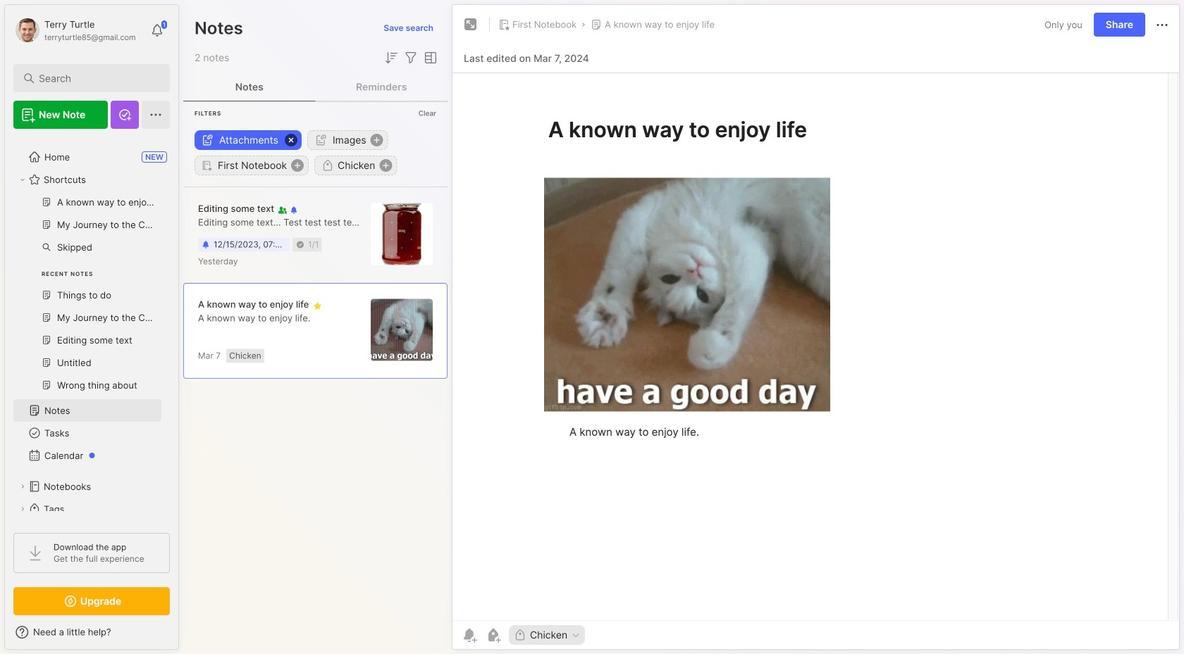 Task type: describe. For each thing, give the bounding box(es) containing it.
tree inside "main" element
[[5, 137, 178, 574]]

add filters image
[[402, 49, 419, 66]]

Search text field
[[39, 72, 151, 85]]

expand tags image
[[18, 505, 27, 514]]

View options field
[[419, 49, 439, 66]]

Sort options field
[[383, 49, 400, 66]]

expand notebooks image
[[18, 483, 27, 491]]

expand note image
[[462, 16, 479, 33]]

none search field inside "main" element
[[39, 70, 151, 87]]

Account field
[[13, 16, 136, 44]]

Chicken Tag actions field
[[568, 631, 581, 641]]

More actions field
[[1154, 16, 1171, 34]]

WHAT'S NEW field
[[5, 622, 178, 644]]

click to collapse image
[[178, 629, 189, 646]]

Add filters field
[[402, 49, 419, 66]]



Task type: vqa. For each thing, say whether or not it's contained in the screenshot.
the bottom thumbnail
yes



Task type: locate. For each thing, give the bounding box(es) containing it.
note window element
[[452, 4, 1180, 654]]

thumbnail image
[[371, 203, 433, 265], [371, 299, 433, 361]]

2 thumbnail image from the top
[[371, 299, 433, 361]]

group inside tree
[[13, 191, 161, 405]]

1 thumbnail image from the top
[[371, 203, 433, 265]]

tree
[[5, 137, 178, 574]]

main element
[[0, 0, 183, 655]]

group
[[13, 191, 161, 405]]

1 vertical spatial thumbnail image
[[371, 299, 433, 361]]

tab list
[[183, 73, 448, 101]]

None search field
[[39, 70, 151, 87]]

add a reminder image
[[461, 627, 478, 644]]

more actions image
[[1154, 17, 1171, 34]]

add tag image
[[485, 627, 502, 644]]

0 vertical spatial thumbnail image
[[371, 203, 433, 265]]

Note Editor text field
[[453, 73, 1179, 621]]



